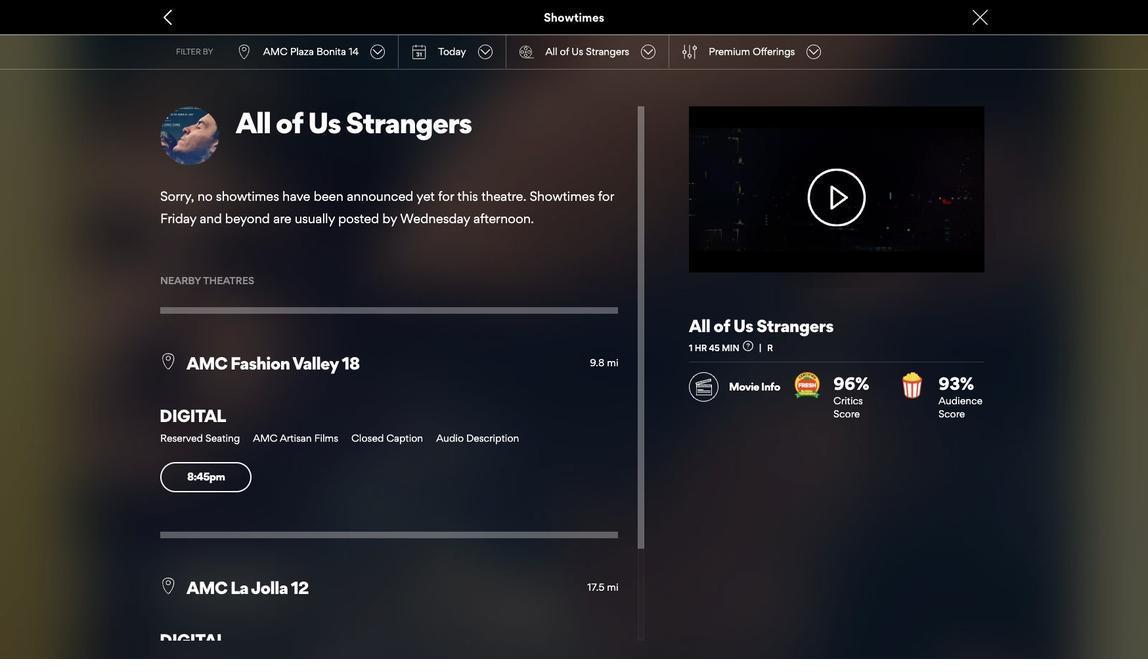 Task type: vqa. For each thing, say whether or not it's contained in the screenshot.
With in the bottom left of the page
no



Task type: describe. For each thing, give the bounding box(es) containing it.
showtimes
[[216, 189, 279, 204]]

mi for amc la jolla 12
[[607, 581, 619, 594]]

2 vertical spatial us
[[733, 315, 753, 336]]

amc la jolla 12
[[187, 577, 309, 598]]

nearby
[[160, 275, 201, 287]]

0 vertical spatial us
[[572, 45, 583, 57]]

close this dialog image
[[1125, 634, 1139, 647]]

8:45pm button
[[160, 463, 252, 493]]

2 horizontal spatial of
[[714, 315, 730, 336]]

offerings
[[753, 45, 795, 57]]

plaza
[[290, 45, 314, 57]]

min
[[722, 343, 740, 353]]

amc fashion valley 18
[[187, 353, 360, 374]]

8:45pm
[[187, 471, 225, 484]]

0 vertical spatial strangers
[[586, 45, 630, 57]]

93% audience score
[[939, 373, 983, 421]]

info
[[761, 381, 780, 394]]

filter by element
[[683, 44, 697, 59]]

closed caption
[[352, 433, 423, 445]]

9.8 mi
[[590, 357, 619, 369]]

showtimes inside sorry, no showtimes have been announced yet for this theatre. showtimes for friday and beyond are usually posted by wednesday afternoon.
[[530, 189, 595, 204]]

0 horizontal spatial all of us strangers
[[236, 105, 472, 141]]

1
[[689, 343, 693, 353]]

filter
[[176, 46, 201, 56]]

closed
[[352, 433, 384, 445]]

jolla
[[251, 577, 288, 598]]

2 for from the left
[[598, 189, 614, 204]]

sorry,
[[160, 189, 194, 204]]

1 for from the left
[[438, 189, 454, 204]]

amc artisan films
[[253, 433, 338, 445]]

movie info button
[[689, 373, 780, 402]]

17.5 mi
[[588, 581, 619, 594]]

amc for amc plaza bonita 14
[[263, 45, 288, 57]]

96% critics score
[[834, 373, 870, 421]]

audio description
[[436, 433, 519, 445]]

9.8
[[590, 357, 605, 369]]

mi for amc fashion valley 18
[[607, 357, 619, 369]]

this
[[457, 189, 478, 204]]

usually
[[295, 211, 335, 227]]

0 horizontal spatial all
[[236, 105, 271, 141]]

announced
[[347, 189, 414, 204]]

la
[[230, 577, 248, 598]]

amc for amc la jolla 12
[[187, 577, 227, 598]]

by inside sorry, no showtimes have been announced yet for this theatre. showtimes for friday and beyond are usually posted by wednesday afternoon.
[[383, 211, 397, 227]]

0 horizontal spatial us
[[308, 105, 341, 141]]

amc plaza bonita 14
[[263, 45, 359, 57]]

1 horizontal spatial all of us strangers
[[546, 45, 630, 57]]

amc for amc artisan films
[[253, 433, 278, 445]]

filter by
[[176, 46, 213, 56]]

hr
[[695, 343, 707, 353]]

reserved
[[160, 433, 203, 445]]

critics
[[834, 395, 863, 408]]

1 digital from the top
[[160, 406, 226, 427]]

2 vertical spatial all of us strangers
[[689, 315, 834, 336]]

friday
[[160, 211, 196, 227]]

no
[[198, 189, 213, 204]]

are
[[273, 211, 291, 227]]

been
[[314, 189, 344, 204]]

18
[[342, 353, 360, 374]]

premium
[[709, 45, 750, 57]]

96%
[[834, 373, 870, 394]]

17.5
[[588, 581, 605, 594]]

reserved seating
[[160, 433, 240, 445]]

beyond
[[225, 211, 270, 227]]

wednesday
[[400, 211, 470, 227]]

amc la jolla 12 link
[[160, 577, 309, 598]]

valley
[[292, 353, 339, 374]]

audio
[[436, 433, 464, 445]]



Task type: locate. For each thing, give the bounding box(es) containing it.
1 vertical spatial of
[[276, 105, 303, 141]]

1 horizontal spatial of
[[560, 45, 569, 57]]

2 score from the left
[[939, 408, 965, 421]]

1 vertical spatial showtimes
[[530, 189, 595, 204]]

score inside 93% audience score
[[939, 408, 965, 421]]

0 horizontal spatial by
[[203, 46, 213, 56]]

play trailer for all of us strangers image
[[689, 106, 985, 273], [790, 168, 884, 227]]

films
[[314, 433, 338, 445]]

fashion
[[230, 353, 290, 374]]

2 digital from the top
[[160, 630, 226, 651]]

audience
[[939, 395, 983, 408]]

45
[[709, 343, 720, 353]]

score for 96%
[[834, 408, 860, 421]]

all of us strangers
[[546, 45, 630, 57], [236, 105, 472, 141], [689, 315, 834, 336]]

posted
[[338, 211, 379, 227]]

1 horizontal spatial for
[[598, 189, 614, 204]]

amc
[[263, 45, 288, 57], [187, 353, 227, 374], [253, 433, 278, 445], [187, 577, 227, 598]]

movie
[[729, 381, 759, 394]]

amc fashion valley 18 link
[[160, 353, 360, 374]]

us
[[572, 45, 583, 57], [308, 105, 341, 141], [733, 315, 753, 336]]

amc left plaza on the left of the page
[[263, 45, 288, 57]]

for
[[438, 189, 454, 204], [598, 189, 614, 204]]

1 vertical spatial all of us strangers
[[236, 105, 472, 141]]

score
[[834, 408, 860, 421], [939, 408, 965, 421]]

theatre.
[[482, 189, 527, 204]]

0 horizontal spatial of
[[276, 105, 303, 141]]

0 horizontal spatial score
[[834, 408, 860, 421]]

by right filter
[[203, 46, 213, 56]]

nearby theatres
[[160, 275, 254, 287]]

1 vertical spatial mi
[[607, 581, 619, 594]]

12
[[291, 577, 309, 598]]

0 vertical spatial of
[[560, 45, 569, 57]]

score down audience
[[939, 408, 965, 421]]

yet
[[417, 189, 435, 204]]

0 vertical spatial digital
[[160, 406, 226, 427]]

more information about image
[[743, 341, 753, 351]]

1 hr 45 min button
[[689, 341, 768, 353]]

today
[[438, 45, 466, 57]]

0 vertical spatial all of us strangers
[[546, 45, 630, 57]]

rotten tomatoes certified fresh image
[[794, 373, 821, 399]]

1 horizontal spatial score
[[939, 408, 965, 421]]

mi right 17.5
[[607, 581, 619, 594]]

0 vertical spatial showtimes
[[544, 10, 604, 24]]

amc left the la at left
[[187, 577, 227, 598]]

9.8 miles element
[[590, 357, 619, 369]]

amc left fashion
[[187, 353, 227, 374]]

by down announced
[[383, 211, 397, 227]]

2 mi from the top
[[607, 581, 619, 594]]

1 vertical spatial strangers
[[346, 105, 472, 141]]

theatres
[[203, 275, 254, 287]]

mi
[[607, 357, 619, 369], [607, 581, 619, 594]]

all of us strangers link
[[236, 105, 628, 141]]

2 vertical spatial strangers
[[757, 315, 834, 336]]

93%
[[939, 373, 974, 394]]

2 horizontal spatial all of us strangers
[[689, 315, 834, 336]]

afternoon.
[[474, 211, 534, 227]]

0 vertical spatial mi
[[607, 357, 619, 369]]

score down critics
[[834, 408, 860, 421]]

rotten tomatoes image
[[899, 373, 926, 399]]

14
[[349, 45, 359, 57]]

have
[[283, 189, 310, 204]]

amc for amc fashion valley 18
[[187, 353, 227, 374]]

1 vertical spatial digital
[[160, 630, 226, 651]]

1 vertical spatial us
[[308, 105, 341, 141]]

2 horizontal spatial strangers
[[757, 315, 834, 336]]

2 vertical spatial all
[[689, 315, 710, 336]]

score for 93%
[[939, 408, 965, 421]]

amc left artisan
[[253, 433, 278, 445]]

0 horizontal spatial strangers
[[346, 105, 472, 141]]

artisan
[[280, 433, 312, 445]]

2 horizontal spatial us
[[733, 315, 753, 336]]

movie info
[[729, 381, 780, 394]]

17.5 miles element
[[588, 581, 619, 594]]

1 vertical spatial by
[[383, 211, 397, 227]]

digital
[[160, 406, 226, 427], [160, 630, 226, 651]]

r
[[768, 343, 773, 353]]

0 horizontal spatial for
[[438, 189, 454, 204]]

of
[[560, 45, 569, 57], [276, 105, 303, 141], [714, 315, 730, 336]]

1 horizontal spatial strangers
[[586, 45, 630, 57]]

1 horizontal spatial us
[[572, 45, 583, 57]]

showtimes
[[544, 10, 604, 24], [530, 189, 595, 204]]

1 score from the left
[[834, 408, 860, 421]]

1 horizontal spatial by
[[383, 211, 397, 227]]

and
[[200, 211, 222, 227]]

sorry, no showtimes have been announced yet for this theatre. showtimes for friday and beyond are usually posted by wednesday afternoon.
[[160, 189, 614, 227]]

2 horizontal spatial all
[[689, 315, 710, 336]]

bonita
[[317, 45, 346, 57]]

1 hr 45 min
[[689, 343, 740, 353]]

premium offerings
[[709, 45, 795, 57]]

0 vertical spatial by
[[203, 46, 213, 56]]

strangers
[[586, 45, 630, 57], [346, 105, 472, 141], [757, 315, 834, 336]]

1 vertical spatial all
[[236, 105, 271, 141]]

description
[[466, 433, 519, 445]]

all
[[546, 45, 557, 57], [236, 105, 271, 141], [689, 315, 710, 336]]

mi right 9.8
[[607, 357, 619, 369]]

0 vertical spatial all
[[546, 45, 557, 57]]

caption
[[386, 433, 423, 445]]

score inside 96% critics score
[[834, 408, 860, 421]]

2 vertical spatial of
[[714, 315, 730, 336]]

seating
[[205, 433, 240, 445]]

1 mi from the top
[[607, 357, 619, 369]]

by
[[203, 46, 213, 56], [383, 211, 397, 227]]

1 horizontal spatial all
[[546, 45, 557, 57]]



